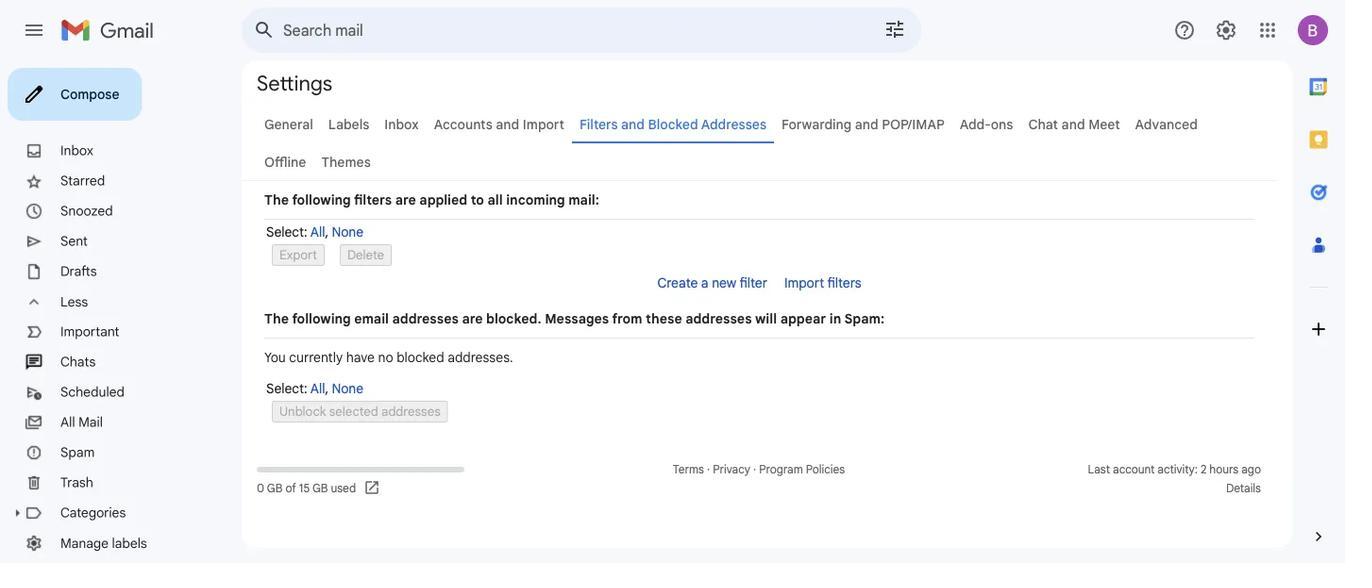 Task type: describe. For each thing, give the bounding box(es) containing it.
scheduled link
[[60, 384, 125, 401]]

all link for 1st none 'link' from the top of the page
[[310, 224, 325, 240]]

create
[[657, 275, 698, 291]]

Search mail text field
[[283, 21, 831, 40]]

chat and meet
[[1028, 116, 1120, 133]]

chat and meet link
[[1028, 116, 1120, 133]]

1 · from the left
[[707, 463, 710, 477]]

email
[[354, 311, 389, 327]]

trash
[[60, 475, 93, 491]]

export
[[279, 247, 317, 263]]

privacy
[[713, 463, 750, 477]]

2 none link from the top
[[332, 380, 364, 397]]

accounts
[[434, 116, 492, 133]]

filters and blocked addresses
[[580, 116, 767, 133]]

15
[[299, 482, 310, 496]]

add-ons link
[[960, 116, 1013, 133]]

following for filters
[[292, 192, 351, 208]]

filters
[[580, 116, 618, 133]]

search mail image
[[247, 13, 281, 47]]

blocked.
[[486, 311, 541, 327]]

and for forwarding
[[855, 116, 879, 133]]

1 horizontal spatial are
[[462, 311, 483, 327]]

0 gb of 15 gb used
[[257, 482, 356, 496]]

select: all , none unblock selected addresses
[[266, 380, 441, 420]]

addresses.
[[448, 349, 513, 366]]

1 none link from the top
[[332, 224, 364, 240]]

all mail link
[[60, 414, 103, 431]]

select: for select: all , none
[[266, 224, 307, 240]]

these
[[646, 311, 682, 327]]

0 horizontal spatial are
[[395, 192, 416, 208]]

appear
[[780, 311, 826, 327]]

all link for second none 'link' from the top
[[310, 380, 325, 397]]

messages
[[545, 311, 609, 327]]

offline
[[264, 154, 306, 170]]

unblock selected addresses button
[[272, 401, 448, 423]]

chats link
[[60, 354, 96, 370]]

last
[[1088, 463, 1110, 477]]

all
[[487, 192, 503, 208]]

labels
[[328, 116, 369, 133]]

accounts and import
[[434, 116, 564, 133]]

policies
[[806, 463, 845, 477]]

forwarding and pop/imap
[[782, 116, 945, 133]]

account
[[1113, 463, 1155, 477]]

selected
[[329, 404, 378, 420]]

footer containing terms
[[242, 461, 1277, 498]]

2 vertical spatial all
[[60, 414, 75, 431]]

settings
[[257, 70, 332, 96]]

the following filters are applied to all incoming mail:
[[264, 192, 599, 208]]

meet
[[1088, 116, 1120, 133]]

sent link
[[60, 233, 88, 250]]

inbox for inbox link to the right
[[384, 116, 419, 133]]

blocked
[[397, 349, 444, 366]]

delete button
[[340, 244, 392, 266]]

export button
[[272, 244, 325, 266]]

the for the following email addresses are blocked. messages from these addresses will appear in spam:
[[264, 311, 289, 327]]

the for the following filters are applied to all incoming mail:
[[264, 192, 289, 208]]

select: all , none
[[266, 224, 364, 240]]

details
[[1226, 482, 1261, 496]]

sent
[[60, 233, 88, 250]]

spam:
[[844, 311, 885, 327]]

settings image
[[1215, 19, 1237, 42]]

2 gb from the left
[[312, 482, 328, 496]]

general link
[[264, 116, 313, 133]]

important link
[[60, 324, 119, 340]]

starred
[[60, 173, 105, 189]]

to
[[471, 192, 484, 208]]

of
[[285, 482, 296, 496]]

advanced
[[1135, 116, 1198, 133]]

terms · privacy · program policies
[[673, 463, 845, 477]]

themes
[[321, 154, 371, 170]]

0 horizontal spatial import
[[523, 116, 564, 133]]

and for chat
[[1062, 116, 1085, 133]]

main menu image
[[23, 19, 45, 42]]

forwarding
[[782, 116, 852, 133]]

themes link
[[321, 154, 371, 170]]

currently
[[289, 349, 343, 366]]

general
[[264, 116, 313, 133]]

in
[[829, 311, 841, 327]]

starred link
[[60, 173, 105, 189]]

mail:
[[568, 192, 599, 208]]

less button
[[0, 287, 227, 317]]

will
[[755, 311, 777, 327]]

addresses down the new
[[686, 311, 752, 327]]

terms link
[[673, 463, 704, 477]]

following for email
[[292, 311, 351, 327]]



Task type: locate. For each thing, give the bounding box(es) containing it.
program policies link
[[759, 463, 845, 477]]

gb
[[267, 482, 283, 496], [312, 482, 328, 496]]

navigation
[[0, 60, 242, 564]]

all inside select: all , none unblock selected addresses
[[310, 380, 325, 397]]

0 vertical spatial all
[[310, 224, 325, 240]]

chats
[[60, 354, 96, 370]]

·
[[707, 463, 710, 477], [753, 463, 756, 477]]

, for select: all , none
[[325, 224, 328, 240]]

1 vertical spatial select:
[[266, 380, 307, 397]]

create a new filter
[[657, 275, 767, 291]]

new
[[712, 275, 736, 291]]

gb right 0
[[267, 482, 283, 496]]

0 horizontal spatial gb
[[267, 482, 283, 496]]

import filters link
[[784, 275, 861, 291]]

0 vertical spatial ,
[[325, 224, 328, 240]]

ago
[[1242, 463, 1261, 477]]

chat
[[1028, 116, 1058, 133]]

inbox link right labels link
[[384, 116, 419, 133]]

import left filters
[[523, 116, 564, 133]]

drafts
[[60, 263, 97, 280]]

0 horizontal spatial inbox
[[60, 143, 93, 159]]

2
[[1201, 463, 1207, 477]]

none up the delete button
[[332, 224, 364, 240]]

last account activity: 2 hours ago details
[[1088, 463, 1261, 496]]

0 horizontal spatial filters
[[354, 192, 392, 208]]

1 vertical spatial inbox link
[[60, 143, 93, 159]]

filters
[[354, 192, 392, 208], [827, 275, 861, 291]]

0 vertical spatial none
[[332, 224, 364, 240]]

support image
[[1173, 19, 1196, 42]]

1 vertical spatial inbox
[[60, 143, 93, 159]]

and
[[496, 116, 519, 133], [621, 116, 645, 133], [855, 116, 879, 133], [1062, 116, 1085, 133]]

all link up unblock
[[310, 380, 325, 397]]

the down offline
[[264, 192, 289, 208]]

all
[[310, 224, 325, 240], [310, 380, 325, 397], [60, 414, 75, 431]]

and for filters
[[621, 116, 645, 133]]

less
[[60, 294, 88, 310]]

None search field
[[242, 8, 921, 53]]

0 vertical spatial filters
[[354, 192, 392, 208]]

advanced link
[[1135, 116, 1198, 133]]

labels
[[112, 535, 147, 552]]

accounts and import link
[[434, 116, 564, 133]]

filters and blocked addresses link
[[580, 116, 767, 133]]

1 vertical spatial none link
[[332, 380, 364, 397]]

have
[[346, 349, 375, 366]]

4 and from the left
[[1062, 116, 1085, 133]]

none link up the delete button
[[332, 224, 364, 240]]

import
[[523, 116, 564, 133], [784, 275, 824, 291]]

none for select: all , none
[[332, 224, 364, 240]]

select: up 'export'
[[266, 224, 307, 240]]

a
[[701, 275, 709, 291]]

all up unblock
[[310, 380, 325, 397]]

select: up unblock
[[266, 380, 307, 397]]

inbox link
[[384, 116, 419, 133], [60, 143, 93, 159]]

select: inside select: all , none unblock selected addresses
[[266, 380, 307, 397]]

· right privacy
[[753, 463, 756, 477]]

1 gb from the left
[[267, 482, 283, 496]]

manage labels
[[60, 535, 147, 552]]

activity:
[[1158, 463, 1198, 477]]

1 vertical spatial following
[[292, 311, 351, 327]]

trash link
[[60, 475, 93, 491]]

0 horizontal spatial inbox link
[[60, 143, 93, 159]]

1 the from the top
[[264, 192, 289, 208]]

1 select: from the top
[[266, 224, 307, 240]]

unblock
[[279, 404, 326, 420]]

0 vertical spatial select:
[[266, 224, 307, 240]]

2 , from the top
[[325, 380, 328, 397]]

filters up in at the right bottom of the page
[[827, 275, 861, 291]]

none inside select: all , none unblock selected addresses
[[332, 380, 364, 397]]

labels link
[[328, 116, 369, 133]]

1 vertical spatial none
[[332, 380, 364, 397]]

2 none from the top
[[332, 380, 364, 397]]

import up appear
[[784, 275, 824, 291]]

0 vertical spatial none link
[[332, 224, 364, 240]]

inbox link up starred
[[60, 143, 93, 159]]

footer
[[242, 461, 1277, 498]]

0 vertical spatial all link
[[310, 224, 325, 240]]

categories link
[[60, 505, 126, 522]]

and right the accounts
[[496, 116, 519, 133]]

all link up export button
[[310, 224, 325, 240]]

2 and from the left
[[621, 116, 645, 133]]

you
[[264, 349, 286, 366]]

0 vertical spatial inbox
[[384, 116, 419, 133]]

addresses
[[701, 116, 767, 133]]

you currently have no blocked addresses.
[[264, 349, 513, 366]]

terms
[[673, 463, 704, 477]]

important
[[60, 324, 119, 340]]

3 and from the left
[[855, 116, 879, 133]]

0
[[257, 482, 264, 496]]

compose button
[[8, 68, 142, 121]]

2 select: from the top
[[266, 380, 307, 397]]

inbox right labels link
[[384, 116, 419, 133]]

0 vertical spatial are
[[395, 192, 416, 208]]

none for select: all , none unblock selected addresses
[[332, 380, 364, 397]]

manage labels link
[[60, 535, 147, 552]]

blocked
[[648, 116, 698, 133]]

the up you
[[264, 311, 289, 327]]

1 vertical spatial import
[[784, 275, 824, 291]]

, inside select: all , none unblock selected addresses
[[325, 380, 328, 397]]

0 vertical spatial the
[[264, 192, 289, 208]]

1 vertical spatial the
[[264, 311, 289, 327]]

addresses inside select: all , none unblock selected addresses
[[381, 404, 441, 420]]

are left applied
[[395, 192, 416, 208]]

add-
[[960, 116, 991, 133]]

filters down themes at top left
[[354, 192, 392, 208]]

1 horizontal spatial import
[[784, 275, 824, 291]]

2 all link from the top
[[310, 380, 325, 397]]

2 following from the top
[[292, 311, 351, 327]]

following up currently
[[292, 311, 351, 327]]

snoozed link
[[60, 203, 113, 219]]

inbox for left inbox link
[[60, 143, 93, 159]]

all mail
[[60, 414, 103, 431]]

advanced search options image
[[876, 10, 914, 48]]

filter
[[740, 275, 767, 291]]

none up selected
[[332, 380, 364, 397]]

from
[[612, 311, 642, 327]]

1 following from the top
[[292, 192, 351, 208]]

, for select: all , none unblock selected addresses
[[325, 380, 328, 397]]

and right chat
[[1062, 116, 1085, 133]]

2 the from the top
[[264, 311, 289, 327]]

1 horizontal spatial gb
[[312, 482, 328, 496]]

privacy link
[[713, 463, 750, 477]]

0 vertical spatial inbox link
[[384, 116, 419, 133]]

all for select: all , none unblock selected addresses
[[310, 380, 325, 397]]

and right filters
[[621, 116, 645, 133]]

1 , from the top
[[325, 224, 328, 240]]

import filters
[[784, 275, 861, 291]]

ons
[[991, 116, 1013, 133]]

all left mail
[[60, 414, 75, 431]]

and left pop/imap
[[855, 116, 879, 133]]

no
[[378, 349, 393, 366]]

inbox up starred
[[60, 143, 93, 159]]

used
[[331, 482, 356, 496]]

inbox inside navigation
[[60, 143, 93, 159]]

gmail image
[[60, 11, 163, 49]]

1 horizontal spatial inbox link
[[384, 116, 419, 133]]

follow link to manage storage image
[[363, 480, 382, 498]]

none link
[[332, 224, 364, 240], [332, 380, 364, 397]]

none
[[332, 224, 364, 240], [332, 380, 364, 397]]

details link
[[1226, 482, 1261, 496]]

addresses up blocked
[[392, 311, 459, 327]]

add-ons
[[960, 116, 1013, 133]]

2 · from the left
[[753, 463, 756, 477]]

snoozed
[[60, 203, 113, 219]]

1 vertical spatial all
[[310, 380, 325, 397]]

spam
[[60, 445, 95, 461]]

1 and from the left
[[496, 116, 519, 133]]

hours
[[1210, 463, 1239, 477]]

0 vertical spatial following
[[292, 192, 351, 208]]

create a new filter link
[[657, 275, 767, 291]]

1 horizontal spatial ·
[[753, 463, 756, 477]]

1 vertical spatial ,
[[325, 380, 328, 397]]

1 horizontal spatial inbox
[[384, 116, 419, 133]]

tab list
[[1292, 60, 1345, 496]]

pop/imap
[[882, 116, 945, 133]]

addresses down blocked
[[381, 404, 441, 420]]

following
[[292, 192, 351, 208], [292, 311, 351, 327]]

program
[[759, 463, 803, 477]]

1 all link from the top
[[310, 224, 325, 240]]

1 none from the top
[[332, 224, 364, 240]]

0 vertical spatial import
[[523, 116, 564, 133]]

0 horizontal spatial ·
[[707, 463, 710, 477]]

applied
[[419, 192, 467, 208]]

inbox
[[384, 116, 419, 133], [60, 143, 93, 159]]

1 horizontal spatial filters
[[827, 275, 861, 291]]

scheduled
[[60, 384, 125, 401]]

categories
[[60, 505, 126, 522]]

incoming
[[506, 192, 565, 208]]

1 vertical spatial filters
[[827, 275, 861, 291]]

none link up selected
[[332, 380, 364, 397]]

forwarding and pop/imap link
[[782, 116, 945, 133]]

1 vertical spatial all link
[[310, 380, 325, 397]]

spam link
[[60, 445, 95, 461]]

1 vertical spatial are
[[462, 311, 483, 327]]

following up select: all , none
[[292, 192, 351, 208]]

navigation containing compose
[[0, 60, 242, 564]]

offline link
[[264, 154, 306, 170]]

all up export button
[[310, 224, 325, 240]]

and for accounts
[[496, 116, 519, 133]]

gb right 15
[[312, 482, 328, 496]]

the following email addresses are blocked. messages from these addresses will appear in spam:
[[264, 311, 885, 327]]

all for select: all , none
[[310, 224, 325, 240]]

drafts link
[[60, 263, 97, 280]]

select: for select: all , none unblock selected addresses
[[266, 380, 307, 397]]

mail
[[78, 414, 103, 431]]

are up addresses. at the bottom left
[[462, 311, 483, 327]]

delete
[[347, 247, 384, 263]]

· right terms
[[707, 463, 710, 477]]



Task type: vqa. For each thing, say whether or not it's contained in the screenshot.
1st and from the right
yes



